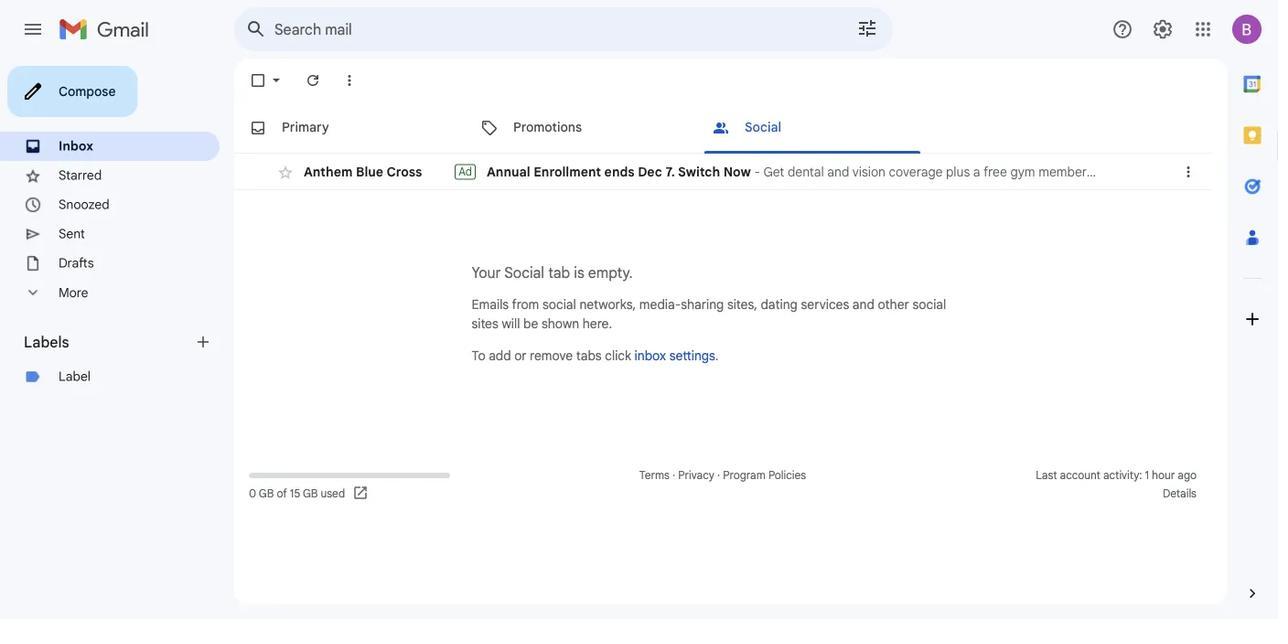 Task type: locate. For each thing, give the bounding box(es) containing it.
0 horizontal spatial anthem
[[304, 164, 353, 180]]

labels heading
[[24, 333, 194, 351]]

1 horizontal spatial anthem
[[1142, 164, 1187, 180]]

-
[[754, 164, 760, 180]]

2 · from the left
[[717, 469, 720, 483]]

enrollment
[[534, 164, 601, 180]]

Search mail text field
[[275, 20, 805, 38]]

0 horizontal spatial social
[[543, 297, 576, 313]]

None checkbox
[[249, 71, 267, 90]]

annual enrollment ends dec 7. switch now - get dental and vision coverage plus a free gym membership with anthem bc.
[[487, 164, 1211, 180]]

primary
[[282, 119, 329, 135]]

networks,
[[580, 297, 636, 313]]

tabs
[[576, 348, 602, 364]]

row
[[234, 154, 1212, 190]]

1 horizontal spatial ·
[[717, 469, 720, 483]]

cross
[[387, 164, 422, 180]]

settings image
[[1152, 18, 1174, 40]]

details link
[[1163, 487, 1197, 501]]

promotions tab
[[466, 102, 696, 154]]

be
[[523, 316, 538, 332]]

your social tab is empty.
[[472, 264, 633, 282]]

to add or remove tabs click inbox settings .
[[472, 348, 719, 364]]

and
[[827, 164, 849, 180], [853, 297, 875, 313]]

tab
[[548, 264, 570, 282]]

0 horizontal spatial social
[[504, 264, 544, 282]]

add
[[489, 348, 511, 364]]

program policies link
[[723, 469, 806, 483]]

1 horizontal spatial social
[[913, 297, 946, 313]]

1 horizontal spatial social
[[745, 119, 781, 135]]

gb right 0
[[259, 487, 274, 501]]

and left other
[[853, 297, 875, 313]]

social right other
[[913, 297, 946, 313]]

get
[[764, 164, 785, 180]]

1 horizontal spatial and
[[853, 297, 875, 313]]

gb right 15
[[303, 487, 318, 501]]

vision
[[853, 164, 886, 180]]

dec
[[638, 164, 662, 180]]

settings
[[669, 348, 715, 364]]

details
[[1163, 487, 1197, 501]]

social tab panel
[[234, 154, 1212, 452]]

advanced search options image
[[849, 10, 886, 47]]

sent link
[[59, 226, 85, 242]]

activity:
[[1103, 469, 1142, 483]]

0 gb of 15 gb used
[[249, 487, 345, 501]]

policies
[[768, 469, 806, 483]]

None search field
[[234, 7, 893, 51]]

0 horizontal spatial gb
[[259, 487, 274, 501]]

15
[[290, 487, 300, 501]]

social
[[745, 119, 781, 135], [504, 264, 544, 282]]

last account activity: 1 hour ago details
[[1036, 469, 1197, 501]]

anthem left bc.
[[1142, 164, 1187, 180]]

0 horizontal spatial ·
[[673, 469, 675, 483]]

last
[[1036, 469, 1057, 483]]

·
[[673, 469, 675, 483], [717, 469, 720, 483]]

or
[[514, 348, 527, 364]]

blue
[[356, 164, 383, 180]]

· right privacy 'link'
[[717, 469, 720, 483]]

social
[[543, 297, 576, 313], [913, 297, 946, 313]]

more
[[59, 285, 88, 301]]

your social tab is empty. main content
[[234, 102, 1212, 452]]

sites,
[[727, 297, 758, 313]]

your
[[472, 264, 501, 282]]

row containing anthem blue cross
[[234, 154, 1212, 190]]

1 horizontal spatial gb
[[303, 487, 318, 501]]

emails
[[472, 297, 509, 313]]

1 vertical spatial and
[[853, 297, 875, 313]]

snoozed link
[[59, 197, 110, 213]]

social up from
[[504, 264, 544, 282]]

sharing
[[681, 297, 724, 313]]

0
[[249, 487, 256, 501]]

other
[[878, 297, 909, 313]]

7.
[[666, 164, 675, 180]]

social tab
[[697, 102, 928, 154]]

and left vision
[[827, 164, 849, 180]]

social up the -
[[745, 119, 781, 135]]

media-
[[639, 297, 681, 313]]

follow link to manage storage image
[[352, 485, 371, 503]]

2 social from the left
[[913, 297, 946, 313]]

compose
[[59, 83, 116, 99]]

more image
[[340, 71, 359, 90]]

ends
[[604, 164, 635, 180]]

0 horizontal spatial tab list
[[234, 102, 1212, 154]]

anthem left blue
[[304, 164, 353, 180]]

anthem
[[304, 164, 353, 180], [1142, 164, 1187, 180]]

0 vertical spatial social
[[745, 119, 781, 135]]

with
[[1114, 164, 1139, 180]]

terms link
[[639, 469, 670, 483]]

privacy
[[678, 469, 715, 483]]

social up shown
[[543, 297, 576, 313]]

coverage
[[889, 164, 943, 180]]

· right the terms link
[[673, 469, 675, 483]]

footer
[[234, 467, 1212, 503]]

label link
[[59, 369, 91, 385]]

2 anthem from the left
[[1142, 164, 1187, 180]]

annual
[[487, 164, 530, 180]]

more button
[[0, 278, 220, 307]]

program
[[723, 469, 766, 483]]

1 anthem from the left
[[304, 164, 353, 180]]

drafts link
[[59, 255, 94, 271]]

tab list
[[1227, 59, 1278, 554], [234, 102, 1212, 154]]

gb
[[259, 487, 274, 501], [303, 487, 318, 501]]

0 horizontal spatial and
[[827, 164, 849, 180]]

1 vertical spatial social
[[504, 264, 544, 282]]

terms · privacy · program policies
[[639, 469, 806, 483]]

privacy link
[[678, 469, 715, 483]]

from
[[512, 297, 539, 313]]

.
[[715, 348, 719, 364]]



Task type: vqa. For each thing, say whether or not it's contained in the screenshot.
Snoozed
yes



Task type: describe. For each thing, give the bounding box(es) containing it.
tab list containing primary
[[234, 102, 1212, 154]]

1 horizontal spatial tab list
[[1227, 59, 1278, 554]]

starred link
[[59, 167, 102, 183]]

remove
[[530, 348, 573, 364]]

1 social from the left
[[543, 297, 576, 313]]

hour
[[1152, 469, 1175, 483]]

drafts
[[59, 255, 94, 271]]

account
[[1060, 469, 1101, 483]]

and inside emails from social networks, media-sharing sites, dating services and other social sites will be shown here.
[[853, 297, 875, 313]]

dating
[[761, 297, 798, 313]]

social inside the social tab panel
[[504, 264, 544, 282]]

free
[[984, 164, 1007, 180]]

inbox
[[59, 138, 93, 154]]

inbox link
[[59, 138, 93, 154]]

now
[[724, 164, 751, 180]]

promotions
[[513, 119, 582, 135]]

main menu image
[[22, 18, 44, 40]]

refresh image
[[304, 71, 322, 90]]

labels navigation
[[0, 59, 234, 619]]

0 vertical spatial and
[[827, 164, 849, 180]]

ago
[[1178, 469, 1197, 483]]

social inside the social tab
[[745, 119, 781, 135]]

compose button
[[7, 66, 138, 117]]

sent
[[59, 226, 85, 242]]

used
[[321, 487, 345, 501]]

plus
[[946, 164, 970, 180]]

starred
[[59, 167, 102, 183]]

to
[[472, 348, 485, 364]]

search mail image
[[240, 13, 273, 46]]

empty.
[[588, 264, 633, 282]]

here.
[[583, 316, 612, 332]]

click
[[605, 348, 631, 364]]

anthem blue cross
[[304, 164, 422, 180]]

switch
[[678, 164, 720, 180]]

membership
[[1039, 164, 1111, 180]]

label
[[59, 369, 91, 385]]

emails from social networks, media-sharing sites, dating services and other social sites will be shown here.
[[472, 297, 946, 332]]

1 gb from the left
[[259, 487, 274, 501]]

snoozed
[[59, 197, 110, 213]]

inbox
[[635, 348, 666, 364]]

2 gb from the left
[[303, 487, 318, 501]]

support image
[[1112, 18, 1134, 40]]

gym
[[1011, 164, 1035, 180]]

a
[[973, 164, 981, 180]]

1 · from the left
[[673, 469, 675, 483]]

labels
[[24, 333, 69, 351]]

services
[[801, 297, 849, 313]]

gmail image
[[59, 11, 158, 48]]

footer containing terms
[[234, 467, 1212, 503]]

shown
[[542, 316, 579, 332]]

terms
[[639, 469, 670, 483]]

will
[[502, 316, 520, 332]]

1
[[1145, 469, 1149, 483]]

of
[[277, 487, 287, 501]]

is
[[574, 264, 584, 282]]

bc.
[[1190, 164, 1211, 180]]

sites
[[472, 316, 499, 332]]

primary tab
[[234, 102, 464, 154]]

ad
[[459, 165, 472, 179]]

dental
[[788, 164, 824, 180]]



